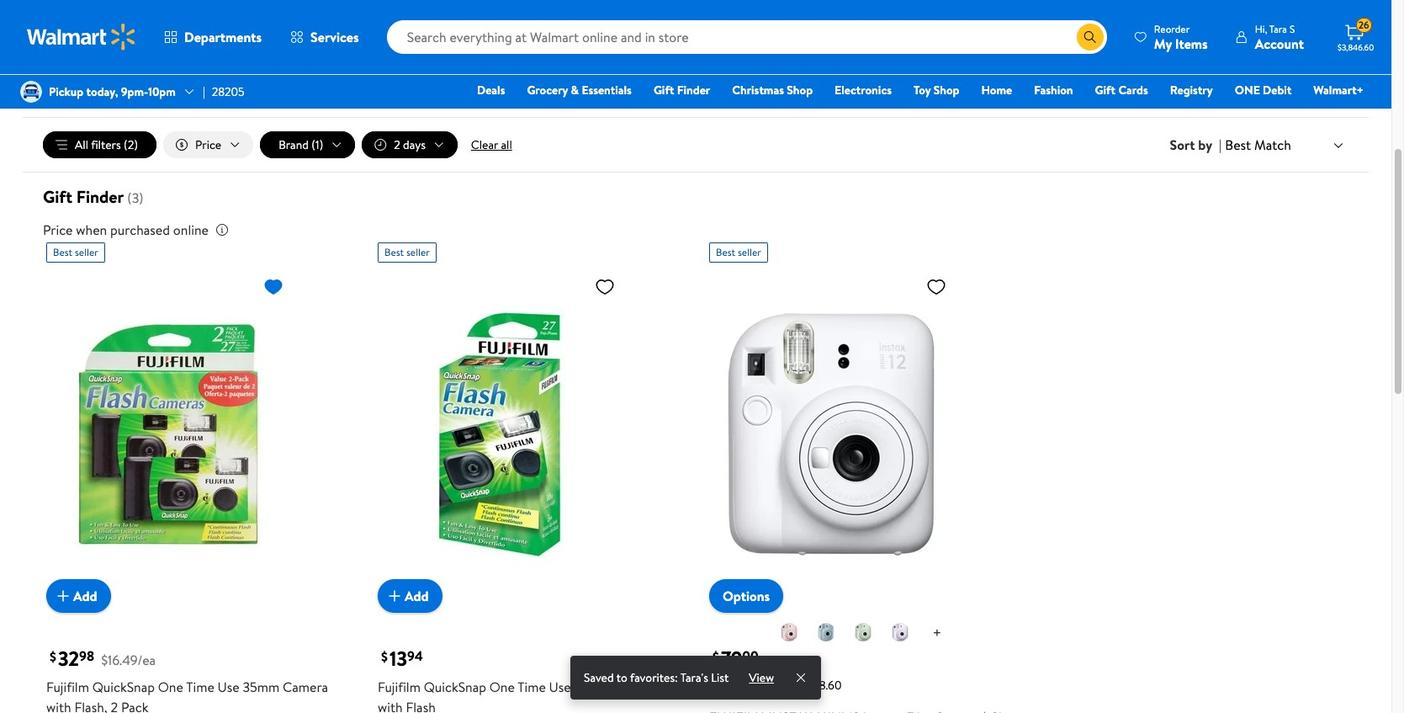 Task type: describe. For each thing, give the bounding box(es) containing it.
more
[[710, 677, 737, 694]]

match
[[1255, 135, 1292, 154]]

registry link
[[1163, 81, 1221, 99]]

add button for 13
[[378, 579, 442, 613]]

clear all button inside sort and filter section element
[[465, 131, 519, 158]]

gift finder link
[[646, 81, 718, 99]]

00
[[743, 647, 759, 666]]

quicksnap inside $ 32 98 $16.49/ea fujifilm quicksnap one time use 35mm camera with flash, 2 pack
[[92, 678, 155, 696]]

best inside dropdown button
[[1226, 135, 1252, 154]]

christmas shop link
[[725, 81, 821, 99]]

search icon image
[[1084, 30, 1098, 44]]

fashion link
[[1027, 81, 1081, 99]]

saved to favorites: tara's list
[[584, 669, 729, 686]]

gift for gift finder
[[654, 82, 675, 98]]

gift cards link
[[1088, 81, 1156, 99]]

tech
[[614, 82, 637, 98]]

with inside "fujifilm quicksnap one time use 35mm camera with flash"
[[378, 698, 403, 713]]

group containing toys & games
[[83, 70, 1309, 110]]

add for $16.49/ea
[[73, 587, 97, 605]]

camera inside $ 32 98 $16.49/ea fujifilm quicksnap one time use 35mm camera with flash, 2 pack
[[283, 678, 328, 696]]

gift cards
[[1096, 82, 1149, 98]]

98
[[79, 647, 94, 666]]

add to favorites list, fujifilm quicksnap one time use 35mm camera with flash image
[[595, 276, 615, 297]]

$ 13 94
[[381, 644, 423, 673]]

Walmart Site-Wide search field
[[387, 20, 1108, 54]]

tech gifts button
[[600, 73, 696, 107]]

| inside sort and filter section element
[[1220, 136, 1223, 154]]

my
[[1155, 34, 1173, 53]]

use inside $ 32 98 $16.49/ea fujifilm quicksnap one time use 35mm camera with flash, 2 pack
[[218, 678, 240, 696]]

online
[[173, 221, 209, 239]]

white elephant gifts list item
[[706, 70, 843, 110]]

debit
[[1264, 82, 1292, 98]]

account
[[1256, 34, 1305, 53]]

time inside "fujifilm quicksnap one time use 35mm camera with flash"
[[518, 678, 546, 696]]

fujifilm quicksnap one time use 35mm camera with flash image
[[378, 270, 622, 600]]

fujifilm quicksnap one time use 35mm camera with flash
[[378, 678, 660, 713]]

2 days button
[[362, 131, 458, 158]]

seller for 79
[[738, 245, 762, 259]]

$78.60
[[808, 677, 842, 694]]

price when purchased online
[[43, 221, 209, 239]]

grocery & essentials link
[[520, 81, 640, 99]]

13
[[390, 644, 407, 673]]

all for the right clear all button
[[887, 82, 898, 98]]

one debit
[[1236, 82, 1292, 98]]

28205
[[212, 83, 245, 100]]

view
[[749, 669, 774, 686]]

brand (1) button
[[260, 131, 355, 158]]

one debit link
[[1228, 81, 1300, 99]]

options link
[[710, 579, 784, 613]]

best match button
[[1223, 134, 1349, 156]]

sort by |
[[1171, 136, 1223, 154]]

camera inside "fujifilm quicksnap one time use 35mm camera with flash"
[[615, 678, 660, 696]]

finder for gift finder
[[677, 82, 711, 98]]

home link
[[974, 81, 1020, 99]]

2 inside $ 32 98 $16.49/ea fujifilm quicksnap one time use 35mm camera with flash, 2 pack
[[111, 698, 118, 713]]

flash,
[[74, 698, 107, 713]]

toys & games
[[505, 82, 573, 98]]

walmart+
[[1314, 82, 1365, 98]]

brand
[[279, 136, 309, 153]]

when
[[76, 221, 107, 239]]

toys & games button
[[491, 73, 587, 107]]

electronics
[[835, 82, 892, 98]]

9pm-
[[121, 83, 148, 100]]

view button
[[743, 656, 781, 700]]

blossom pink image
[[779, 622, 799, 642]]

shop for toy shop
[[934, 82, 960, 98]]

deals
[[477, 82, 505, 98]]

services
[[311, 28, 359, 46]]

tara
[[1270, 21, 1288, 36]]

reorder my items
[[1155, 21, 1209, 53]]

fujifilm inside $ 32 98 $16.49/ea fujifilm quicksnap one time use 35mm camera with flash, 2 pack
[[46, 678, 89, 696]]

gift for gift finder (3)
[[43, 185, 72, 208]]

& for toys
[[530, 82, 538, 98]]

clear for clear all button within the sort and filter section element
[[471, 136, 498, 153]]

legal information image
[[215, 223, 229, 237]]

$ for 13
[[381, 648, 388, 666]]

walmart image
[[27, 24, 136, 51]]

35mm inside $ 32 98 $16.49/ea fujifilm quicksnap one time use 35mm camera with flash, 2 pack
[[243, 678, 280, 696]]

$ for 32
[[50, 648, 56, 666]]

departments button
[[150, 17, 276, 57]]

options
[[723, 587, 770, 605]]

pack
[[121, 698, 149, 713]]

price for price when purchased online
[[43, 221, 73, 239]]

grocery
[[527, 82, 568, 98]]

best match
[[1226, 135, 1292, 154]]

filters
[[91, 136, 121, 153]]

close image
[[795, 671, 808, 684]]

best for 79
[[716, 245, 736, 259]]

all filters (2)
[[75, 136, 138, 153]]

| 28205
[[203, 83, 245, 100]]

all for clear all button within the sort and filter section element
[[501, 136, 513, 153]]

gifts inside button
[[803, 82, 826, 98]]

gift for gift cards
[[1096, 82, 1116, 98]]

essentials
[[582, 82, 632, 98]]

all
[[75, 136, 88, 153]]

cards
[[1119, 82, 1149, 98]]

electronics link
[[828, 81, 900, 99]]

+ button
[[920, 620, 956, 647]]

add for 13
[[405, 587, 429, 605]]

one inside $ 32 98 $16.49/ea fujifilm quicksnap one time use 35mm camera with flash, 2 pack
[[158, 678, 183, 696]]

$ for 79
[[713, 648, 720, 666]]

walmart+ link
[[1307, 81, 1372, 99]]

clear for the right clear all button
[[857, 82, 884, 98]]

add to cart image
[[385, 586, 405, 606]]

christmas
[[733, 82, 785, 98]]

toy shop link
[[907, 81, 968, 99]]

services button
[[276, 17, 373, 57]]

fujifilm inside "fujifilm quicksnap one time use 35mm camera with flash"
[[378, 678, 421, 696]]

options
[[740, 677, 778, 694]]



Task type: locate. For each thing, give the bounding box(es) containing it.
& inside button
[[530, 82, 538, 98]]

white elephant gifts button
[[710, 73, 840, 107]]

best seller for 13
[[385, 245, 430, 259]]

0 vertical spatial finder
[[677, 82, 711, 98]]

hi,
[[1256, 21, 1268, 36]]

Search search field
[[387, 20, 1108, 54]]

clear all down deals
[[471, 136, 513, 153]]

1 vertical spatial clear all
[[471, 136, 513, 153]]

add up 94
[[405, 587, 429, 605]]

with
[[46, 698, 71, 713], [378, 698, 403, 713]]

0 vertical spatial clear
[[857, 82, 884, 98]]

hi, tara s account
[[1256, 21, 1305, 53]]

sort and filter section element
[[23, 118, 1370, 172]]

fujifilm
[[46, 678, 89, 696], [378, 678, 421, 696]]

0 vertical spatial 2
[[394, 136, 401, 153]]

0 horizontal spatial use
[[218, 678, 240, 696]]

0 vertical spatial |
[[203, 83, 205, 100]]

gifts right elephant
[[803, 82, 826, 98]]

2 35mm from the left
[[574, 678, 611, 696]]

one inside "fujifilm quicksnap one time use 35mm camera with flash"
[[490, 678, 515, 696]]

&
[[530, 82, 538, 98], [571, 82, 579, 98]]

1 35mm from the left
[[243, 678, 280, 696]]

best for 13
[[385, 245, 404, 259]]

best
[[1226, 135, 1252, 154], [53, 245, 73, 259], [385, 245, 404, 259], [716, 245, 736, 259]]

clear all inside list item
[[857, 82, 898, 98]]

finder left white
[[677, 82, 711, 98]]

0 horizontal spatial seller
[[75, 245, 98, 259]]

1 with from the left
[[46, 698, 71, 713]]

0 horizontal spatial shop
[[787, 82, 813, 98]]

more options from $78.60
[[710, 677, 842, 694]]

fujifilm instax mini 12 instant film camera | clay white image
[[710, 270, 954, 600]]

toys & games list item
[[488, 70, 590, 110]]

add up 98 on the left bottom
[[73, 587, 97, 605]]

2 seller from the left
[[407, 245, 430, 259]]

0 vertical spatial all
[[887, 82, 898, 98]]

| right by
[[1220, 136, 1223, 154]]

deals link
[[470, 81, 513, 99]]

1 horizontal spatial camera
[[615, 678, 660, 696]]

2 left pack
[[111, 698, 118, 713]]

1 horizontal spatial quicksnap
[[424, 678, 487, 696]]

1 time from the left
[[186, 678, 214, 696]]

clear all
[[857, 82, 898, 98], [471, 136, 513, 153]]

use inside "fujifilm quicksnap one time use 35mm camera with flash"
[[549, 678, 571, 696]]

& right 'grocery'
[[571, 82, 579, 98]]

1 horizontal spatial fujifilm
[[378, 678, 421, 696]]

gifts inside 'button'
[[640, 82, 663, 98]]

2 & from the left
[[571, 82, 579, 98]]

list
[[711, 669, 729, 686]]

0 horizontal spatial best seller
[[53, 245, 98, 259]]

purchased
[[110, 221, 170, 239]]

0 vertical spatial price
[[195, 136, 222, 153]]

today,
[[86, 83, 118, 100]]

3 $ from the left
[[713, 648, 720, 666]]

2 $ from the left
[[381, 648, 388, 666]]

0 horizontal spatial 35mm
[[243, 678, 280, 696]]

2 horizontal spatial seller
[[738, 245, 762, 259]]

2 inside "dropdown button"
[[394, 136, 401, 153]]

0 horizontal spatial with
[[46, 698, 71, 713]]

1 seller from the left
[[75, 245, 98, 259]]

0 horizontal spatial gifts
[[640, 82, 663, 98]]

departments
[[184, 28, 262, 46]]

registry
[[1171, 82, 1214, 98]]

2 one from the left
[[490, 678, 515, 696]]

clear inside button
[[471, 136, 498, 153]]

price left when
[[43, 221, 73, 239]]

add
[[73, 587, 97, 605], [405, 587, 429, 605]]

2 days
[[394, 136, 426, 153]]

with left flash,
[[46, 698, 71, 713]]

pickup
[[49, 83, 84, 100]]

1 camera from the left
[[283, 678, 328, 696]]

2 gifts from the left
[[803, 82, 826, 98]]

saved
[[584, 669, 614, 686]]

1 horizontal spatial clear all
[[857, 82, 898, 98]]

1 $ from the left
[[50, 648, 56, 666]]

$ inside $ 79 00
[[713, 648, 720, 666]]

3 best seller from the left
[[716, 245, 762, 259]]

gifts right tech
[[640, 82, 663, 98]]

& right toys
[[530, 82, 538, 98]]

home
[[982, 82, 1013, 98]]

finder
[[677, 82, 711, 98], [76, 185, 124, 208]]

1 horizontal spatial time
[[518, 678, 546, 696]]

fujifilm up flash
[[378, 678, 421, 696]]

flash
[[406, 698, 436, 713]]

$ left 79
[[713, 648, 720, 666]]

clear down deals
[[471, 136, 498, 153]]

$3,846.60
[[1338, 41, 1375, 53]]

1 & from the left
[[530, 82, 538, 98]]

2 shop from the left
[[934, 82, 960, 98]]

1 vertical spatial price
[[43, 221, 73, 239]]

green image
[[853, 622, 873, 642]]

1 add from the left
[[73, 587, 97, 605]]

2 use from the left
[[549, 678, 571, 696]]

shop for christmas shop
[[787, 82, 813, 98]]

$ left 13
[[381, 648, 388, 666]]

$ 79 00
[[713, 644, 759, 673]]

favorites:
[[631, 669, 678, 686]]

1 horizontal spatial gift
[[654, 82, 675, 98]]

group
[[83, 70, 1309, 110]]

purple image
[[890, 622, 910, 642]]

gift finder (3)
[[43, 185, 144, 208]]

sort
[[1171, 136, 1196, 154]]

1 horizontal spatial finder
[[677, 82, 711, 98]]

blue image
[[816, 622, 836, 642]]

price down | 28205
[[195, 136, 222, 153]]

79
[[721, 644, 743, 673]]

1 horizontal spatial |
[[1220, 136, 1223, 154]]

0 horizontal spatial clear all button
[[465, 131, 519, 158]]

fashion
[[1035, 82, 1074, 98]]

| left 28205
[[203, 83, 205, 100]]

price inside dropdown button
[[195, 136, 222, 153]]

10pm
[[148, 83, 176, 100]]

add button up 94
[[378, 579, 442, 613]]

shop
[[787, 82, 813, 98], [934, 82, 960, 98]]

clear all button down deals
[[465, 131, 519, 158]]

0 horizontal spatial fujifilm
[[46, 678, 89, 696]]

all inside button
[[501, 136, 513, 153]]

clear all left toy
[[857, 82, 898, 98]]

clear all for clear all button within the sort and filter section element
[[471, 136, 513, 153]]

all down toys
[[501, 136, 513, 153]]

1 vertical spatial |
[[1220, 136, 1223, 154]]

price button
[[163, 131, 254, 158]]

0 horizontal spatial one
[[158, 678, 183, 696]]

use
[[218, 678, 240, 696], [549, 678, 571, 696]]

quicksnap inside "fujifilm quicksnap one time use 35mm camera with flash"
[[424, 678, 487, 696]]

1 horizontal spatial clear
[[857, 82, 884, 98]]

clear all for the right clear all button
[[857, 82, 898, 98]]

2 horizontal spatial best seller
[[716, 245, 762, 259]]

add button up 98 on the left bottom
[[46, 579, 111, 613]]

1 horizontal spatial 35mm
[[574, 678, 611, 696]]

1 use from the left
[[218, 678, 240, 696]]

toy shop
[[914, 82, 960, 98]]

1 horizontal spatial add button
[[378, 579, 442, 613]]

2 horizontal spatial gift
[[1096, 82, 1116, 98]]

clear all inside button
[[471, 136, 513, 153]]

quicksnap up pack
[[92, 678, 155, 696]]

3 seller from the left
[[738, 245, 762, 259]]

0 horizontal spatial quicksnap
[[92, 678, 155, 696]]

1 add button from the left
[[46, 579, 111, 613]]

(3)
[[127, 189, 144, 207]]

fujifilm quicksnap one time use 35mm camera with flash, 2 pack image
[[46, 270, 290, 600]]

clear all button left toy
[[850, 82, 905, 98]]

+
[[933, 622, 942, 643]]

1 one from the left
[[158, 678, 183, 696]]

32
[[58, 644, 79, 673]]

clear left toy
[[857, 82, 884, 98]]

2 add button from the left
[[378, 579, 442, 613]]

seller for $16.49/ea
[[75, 245, 98, 259]]

all left toy
[[887, 82, 898, 98]]

$ left 32
[[50, 648, 56, 666]]

0 horizontal spatial clear all
[[471, 136, 513, 153]]

(2)
[[124, 136, 138, 153]]

1 quicksnap from the left
[[92, 678, 155, 696]]

items
[[1176, 34, 1209, 53]]

1 horizontal spatial best seller
[[385, 245, 430, 259]]

2 fujifilm from the left
[[378, 678, 421, 696]]

2 quicksnap from the left
[[424, 678, 487, 696]]

1 horizontal spatial price
[[195, 136, 222, 153]]

pickup today, 9pm-10pm
[[49, 83, 176, 100]]

clear inside list item
[[857, 82, 884, 98]]

94
[[407, 647, 423, 666]]

toy
[[914, 82, 931, 98]]

1 vertical spatial 2
[[111, 698, 118, 713]]

from
[[780, 677, 805, 694]]

2 time from the left
[[518, 678, 546, 696]]

gift finder
[[654, 82, 711, 98]]

tech gifts list item
[[597, 70, 700, 110]]

$ inside $ 32 98 $16.49/ea fujifilm quicksnap one time use 35mm camera with flash, 2 pack
[[50, 648, 56, 666]]

0 horizontal spatial add button
[[46, 579, 111, 613]]

0 horizontal spatial |
[[203, 83, 205, 100]]

1 horizontal spatial &
[[571, 82, 579, 98]]

$16.49/ea
[[101, 651, 156, 669]]

35mm inside "fujifilm quicksnap one time use 35mm camera with flash"
[[574, 678, 611, 696]]

fujifilm down 32
[[46, 678, 89, 696]]

seller for 13
[[407, 245, 430, 259]]

2 horizontal spatial $
[[713, 648, 720, 666]]

& for grocery
[[571, 82, 579, 98]]

finder up when
[[76, 185, 124, 208]]

1 best seller from the left
[[53, 245, 98, 259]]

camera
[[283, 678, 328, 696], [615, 678, 660, 696]]

2 left days
[[394, 136, 401, 153]]

(1)
[[312, 136, 323, 153]]

toys
[[505, 82, 527, 98]]

s
[[1290, 21, 1296, 36]]

1 horizontal spatial one
[[490, 678, 515, 696]]

0 horizontal spatial all
[[501, 136, 513, 153]]

2
[[394, 136, 401, 153], [111, 698, 118, 713]]

1 fujifilm from the left
[[46, 678, 89, 696]]

with inside $ 32 98 $16.49/ea fujifilm quicksnap one time use 35mm camera with flash, 2 pack
[[46, 698, 71, 713]]

days
[[403, 136, 426, 153]]

shop inside "link"
[[934, 82, 960, 98]]

gifts
[[640, 82, 663, 98], [803, 82, 826, 98]]

26
[[1359, 18, 1370, 32]]

0 horizontal spatial 2
[[111, 698, 118, 713]]

1 gifts from the left
[[640, 82, 663, 98]]

add button for $16.49/ea
[[46, 579, 111, 613]]

1 horizontal spatial use
[[549, 678, 571, 696]]

0 horizontal spatial clear
[[471, 136, 498, 153]]

remove from favorites list, fujifilm quicksnap one time use 35mm camera with flash, 2 pack image
[[263, 276, 284, 297]]

price for price
[[195, 136, 222, 153]]

1 horizontal spatial seller
[[407, 245, 430, 259]]

0 horizontal spatial $
[[50, 648, 56, 666]]

0 horizontal spatial camera
[[283, 678, 328, 696]]

0 horizontal spatial price
[[43, 221, 73, 239]]

clear all list item
[[850, 70, 905, 110]]

0 vertical spatial clear all button
[[850, 82, 905, 98]]

2 camera from the left
[[615, 678, 660, 696]]

1 horizontal spatial $
[[381, 648, 388, 666]]

quicksnap up flash
[[424, 678, 487, 696]]

0 horizontal spatial finder
[[76, 185, 124, 208]]

$
[[50, 648, 56, 666], [381, 648, 388, 666], [713, 648, 720, 666]]

time
[[186, 678, 214, 696], [518, 678, 546, 696]]

add to favorites list, fujifilm instax mini 12 instant film camera | clay white image
[[927, 276, 947, 297]]

1 horizontal spatial clear all button
[[850, 82, 905, 98]]

white elephant gifts
[[723, 82, 826, 98]]

reorder
[[1155, 21, 1191, 36]]

white
[[723, 82, 753, 98]]

time inside $ 32 98 $16.49/ea fujifilm quicksnap one time use 35mm camera with flash, 2 pack
[[186, 678, 214, 696]]

1 horizontal spatial all
[[887, 82, 898, 98]]

price
[[195, 136, 222, 153], [43, 221, 73, 239]]

best seller for $16.49/ea
[[53, 245, 98, 259]]

tech gifts
[[614, 82, 663, 98]]

0 horizontal spatial &
[[530, 82, 538, 98]]

1 horizontal spatial add
[[405, 587, 429, 605]]

games
[[540, 82, 573, 98]]

1 horizontal spatial 2
[[394, 136, 401, 153]]

all inside list item
[[887, 82, 898, 98]]

best for $16.49/ea
[[53, 245, 73, 259]]

1 vertical spatial all
[[501, 136, 513, 153]]

quicksnap
[[92, 678, 155, 696], [424, 678, 487, 696]]

2 best seller from the left
[[385, 245, 430, 259]]

by
[[1199, 136, 1213, 154]]

1 shop from the left
[[787, 82, 813, 98]]

1 vertical spatial clear
[[471, 136, 498, 153]]

with left flash
[[378, 698, 403, 713]]

gift
[[654, 82, 675, 98], [1096, 82, 1116, 98], [43, 185, 72, 208]]

all
[[887, 82, 898, 98], [501, 136, 513, 153]]

$ inside $ 13 94
[[381, 648, 388, 666]]

0 horizontal spatial gift
[[43, 185, 72, 208]]

$ 32 98 $16.49/ea fujifilm quicksnap one time use 35mm camera with flash, 2 pack
[[46, 644, 328, 713]]

finder for gift finder (3)
[[76, 185, 124, 208]]

 image
[[20, 81, 42, 103]]

2 add from the left
[[405, 587, 429, 605]]

seller
[[75, 245, 98, 259], [407, 245, 430, 259], [738, 245, 762, 259]]

christmas shop
[[733, 82, 813, 98]]

best seller for 79
[[716, 245, 762, 259]]

2 with from the left
[[378, 698, 403, 713]]

1 horizontal spatial gifts
[[803, 82, 826, 98]]

1 horizontal spatial with
[[378, 698, 403, 713]]

1 vertical spatial finder
[[76, 185, 124, 208]]

add to cart image
[[53, 586, 73, 606]]

1 vertical spatial clear all button
[[465, 131, 519, 158]]

1 horizontal spatial shop
[[934, 82, 960, 98]]

0 horizontal spatial time
[[186, 678, 214, 696]]

0 horizontal spatial add
[[73, 587, 97, 605]]

0 vertical spatial clear all
[[857, 82, 898, 98]]

elephant
[[756, 82, 801, 98]]



Task type: vqa. For each thing, say whether or not it's contained in the screenshot.
Fujifilm in Fujifilm QuickSnap One Time Use 35mm Camera with Flash
yes



